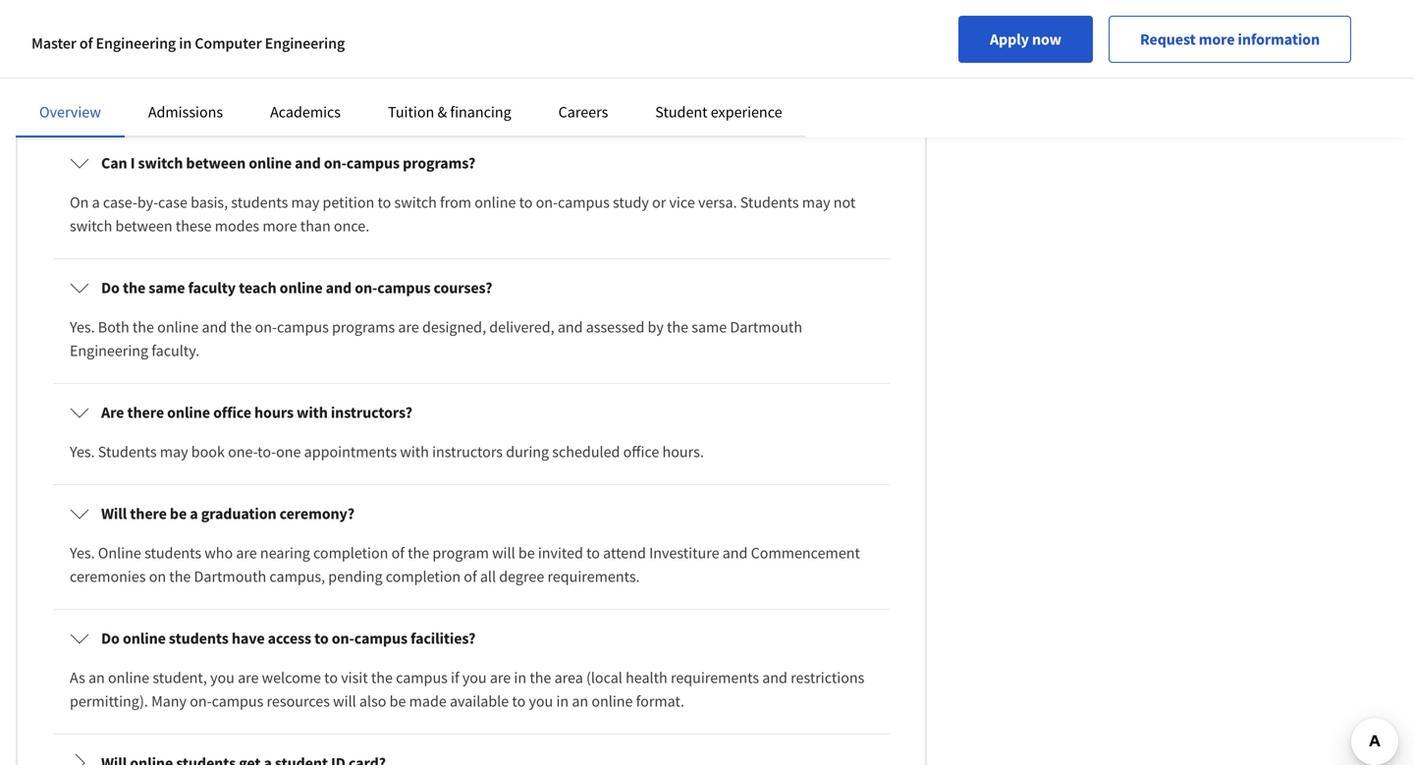 Task type: locate. For each thing, give the bounding box(es) containing it.
more right request
[[1199, 29, 1235, 49]]

than
[[300, 216, 331, 236]]

2 vertical spatial students
[[169, 629, 229, 648]]

2 yes. from the top
[[70, 442, 95, 462]]

are up "available"
[[490, 668, 511, 687]]

2 horizontal spatial in
[[556, 691, 569, 711]]

of left the program
[[391, 543, 405, 563]]

0 horizontal spatial more
[[263, 216, 297, 236]]

switch
[[138, 153, 183, 173], [394, 193, 437, 212], [70, 216, 112, 236]]

1 horizontal spatial switch
[[138, 153, 183, 173]]

switch inside can i switch between online and on-campus programs? dropdown button
[[138, 153, 183, 173]]

and left restrictions
[[762, 668, 788, 687]]

with up one
[[297, 403, 328, 422]]

to inside you can take up to two courses simultaneously. each course will require 15-17 hours of study per week, so two courses would be considered a full-time course load.
[[175, 68, 189, 87]]

case-
[[103, 193, 137, 212]]

1 vertical spatial course
[[279, 91, 323, 111]]

between up basis,
[[186, 153, 246, 173]]

completion up the pending
[[313, 543, 388, 563]]

1 horizontal spatial same
[[692, 317, 727, 337]]

on- down student,
[[190, 691, 212, 711]]

0 horizontal spatial between
[[115, 216, 172, 236]]

same left faculty
[[149, 278, 185, 298]]

0 horizontal spatial i
[[130, 153, 135, 173]]

0 horizontal spatial switch
[[70, 216, 112, 236]]

online right teach
[[280, 278, 323, 298]]

of left the how
[[79, 33, 93, 53]]

hours inside dropdown button
[[254, 403, 294, 422]]

can inside dropdown button
[[232, 28, 256, 48]]

may left book
[[160, 442, 188, 462]]

and
[[295, 153, 321, 173], [326, 278, 352, 298], [202, 317, 227, 337], [558, 317, 583, 337], [723, 543, 748, 563], [762, 668, 788, 687]]

designed,
[[422, 317, 486, 337]]

two
[[192, 68, 217, 87], [760, 68, 785, 87]]

courses inside dropdown button
[[177, 28, 229, 48]]

a left full- at the left of page
[[209, 91, 217, 111]]

1 vertical spatial students
[[98, 442, 157, 462]]

to left visit
[[324, 668, 338, 687]]

will inside yes. online students who are nearing completion of the program will be invited to attend investiture and commencement ceremonies on the dartmouth campus, pending completion of all degree requirements.
[[492, 543, 515, 563]]

online up student,
[[123, 629, 166, 648]]

once.
[[334, 216, 370, 236]]

engineering
[[96, 33, 176, 53], [265, 33, 345, 53], [70, 341, 148, 360]]

be up the degree
[[518, 543, 535, 563]]

study inside on a case-by-case basis, students may petition to switch from online to on-campus study or vice versa. students may not switch between these modes more than once.
[[613, 193, 649, 212]]

1 yes. from the top
[[70, 317, 95, 337]]

are inside yes. both the online and the on-campus programs are designed, delivered, and assessed by the same dartmouth engineering faculty.
[[398, 317, 419, 337]]

to inside dropdown button
[[314, 629, 329, 648]]

yes. for yes. both the online and the on-campus programs are designed, delivered, and assessed by the same dartmouth engineering faculty.
[[70, 317, 95, 337]]

3 yes. from the top
[[70, 543, 95, 563]]

switch down on
[[70, 216, 112, 236]]

in left the area
[[514, 668, 527, 687]]

2 vertical spatial in
[[556, 691, 569, 711]]

and inside as an online student, you are welcome to visit the campus if you are in the area (local health requirements and restrictions permitting). many on-campus resources will also be made available to you in an online format.
[[762, 668, 788, 687]]

0 horizontal spatial dartmouth
[[194, 567, 266, 586]]

and up programs
[[326, 278, 352, 298]]

and right investiture
[[723, 543, 748, 563]]

yes. inside yes. both the online and the on-campus programs are designed, delivered, and assessed by the same dartmouth engineering faculty.
[[70, 317, 95, 337]]

will
[[101, 504, 127, 523]]

study for of
[[635, 68, 671, 87]]

hours
[[578, 68, 616, 87], [254, 403, 294, 422]]

the right both
[[132, 317, 154, 337]]

in right 'many'
[[179, 33, 192, 53]]

two right "so"
[[760, 68, 785, 87]]

1 horizontal spatial students
[[740, 193, 799, 212]]

study left or
[[613, 193, 649, 212]]

campus up programs
[[377, 278, 431, 298]]

1 vertical spatial same
[[692, 317, 727, 337]]

study inside you can take up to two courses simultaneously. each course will require 15-17 hours of study per week, so two courses would be considered a full-time course load.
[[635, 68, 671, 87]]

0 horizontal spatial will
[[333, 691, 356, 711]]

2 vertical spatial yes.
[[70, 543, 95, 563]]

0 vertical spatial with
[[297, 403, 328, 422]]

0 vertical spatial switch
[[138, 153, 183, 173]]

can right you
[[97, 68, 120, 87]]

1 horizontal spatial an
[[572, 691, 588, 711]]

are right who
[[236, 543, 257, 563]]

2 vertical spatial will
[[333, 691, 356, 711]]

1 do from the top
[[101, 278, 120, 298]]

engineering down both
[[70, 341, 148, 360]]

a right on
[[92, 193, 100, 212]]

will for course
[[462, 68, 485, 87]]

study
[[635, 68, 671, 87], [613, 193, 649, 212]]

and left assessed
[[558, 317, 583, 337]]

0 vertical spatial do
[[101, 278, 120, 298]]

will there be a graduation ceremony?
[[101, 504, 355, 523]]

do down ceremonies
[[101, 629, 120, 648]]

program
[[432, 543, 489, 563]]

i right "can"
[[130, 153, 135, 173]]

0 vertical spatial an
[[88, 668, 105, 687]]

1 horizontal spatial i
[[259, 28, 264, 48]]

commencement
[[751, 543, 860, 563]]

between
[[186, 153, 246, 173], [115, 216, 172, 236]]

1 vertical spatial with
[[400, 442, 429, 462]]

0 vertical spatial will
[[462, 68, 485, 87]]

online down academics
[[249, 153, 292, 173]]

1 vertical spatial yes.
[[70, 442, 95, 462]]

how many courses can i take at a time? button
[[54, 11, 889, 66]]

to right up
[[175, 68, 189, 87]]

0 vertical spatial hours
[[578, 68, 616, 87]]

same inside yes. both the online and the on-campus programs are designed, delivered, and assessed by the same dartmouth engineering faculty.
[[692, 317, 727, 337]]

0 vertical spatial study
[[635, 68, 671, 87]]

1 vertical spatial between
[[115, 216, 172, 236]]

campus,
[[269, 567, 325, 586]]

0 horizontal spatial course
[[279, 91, 323, 111]]

each
[[380, 68, 412, 87]]

yes. for yes. online students who are nearing completion of the program will be invited to attend investiture and commencement ceremonies on the dartmouth campus, pending completion of all degree requirements.
[[70, 543, 95, 563]]

there inside dropdown button
[[130, 504, 167, 523]]

there
[[127, 403, 164, 422], [130, 504, 167, 523]]

1 horizontal spatial more
[[1199, 29, 1235, 49]]

1 horizontal spatial you
[[462, 668, 487, 687]]

there right will
[[130, 504, 167, 523]]

yes. both the online and the on-campus programs are designed, delivered, and assessed by the same dartmouth engineering faculty.
[[70, 317, 802, 360]]

i left at
[[259, 28, 264, 48]]

campus inside on a case-by-case basis, students may petition to switch from online to on-campus study or vice versa. students may not switch between these modes more than once.
[[558, 193, 610, 212]]

will down visit
[[333, 691, 356, 711]]

between inside dropdown button
[[186, 153, 246, 173]]

dartmouth inside yes. online students who are nearing completion of the program will be invited to attend investiture and commencement ceremonies on the dartmouth campus, pending completion of all degree requirements.
[[194, 567, 266, 586]]

the right the by
[[667, 317, 689, 337]]

campus down do the same faculty teach online and on-campus courses?
[[277, 317, 329, 337]]

can left at
[[232, 28, 256, 48]]

will up financing
[[462, 68, 485, 87]]

0 vertical spatial course
[[415, 68, 459, 87]]

overview
[[39, 102, 101, 122]]

will for program
[[492, 543, 515, 563]]

1 horizontal spatial with
[[400, 442, 429, 462]]

students up student,
[[169, 629, 229, 648]]

a
[[317, 28, 325, 48], [209, 91, 217, 111], [92, 193, 100, 212], [190, 504, 198, 523]]

&
[[438, 102, 447, 122]]

i
[[259, 28, 264, 48], [130, 153, 135, 173]]

0 vertical spatial yes.
[[70, 317, 95, 337]]

courses right "so"
[[788, 68, 838, 87]]

2 two from the left
[[760, 68, 785, 87]]

may up than
[[291, 193, 320, 212]]

2 horizontal spatial switch
[[394, 193, 437, 212]]

on- down teach
[[255, 317, 277, 337]]

will up all in the bottom of the page
[[492, 543, 515, 563]]

versa.
[[698, 193, 737, 212]]

0 vertical spatial in
[[179, 33, 192, 53]]

hours up to-
[[254, 403, 294, 422]]

1 vertical spatial do
[[101, 629, 120, 648]]

to right access
[[314, 629, 329, 648]]

to up 'requirements.'
[[586, 543, 600, 563]]

there for are
[[127, 403, 164, 422]]

in down the area
[[556, 691, 569, 711]]

are
[[101, 403, 124, 422]]

by-
[[137, 193, 158, 212]]

0 vertical spatial students
[[231, 193, 288, 212]]

2 horizontal spatial will
[[492, 543, 515, 563]]

a left graduation
[[190, 504, 198, 523]]

0 vertical spatial can
[[232, 28, 256, 48]]

1 vertical spatial study
[[613, 193, 649, 212]]

by
[[648, 317, 664, 337]]

0 vertical spatial i
[[259, 28, 264, 48]]

1 horizontal spatial can
[[232, 28, 256, 48]]

be inside will there be a graduation ceremony? dropdown button
[[170, 504, 187, 523]]

in
[[179, 33, 192, 53], [514, 668, 527, 687], [556, 691, 569, 711]]

0 vertical spatial office
[[213, 403, 251, 422]]

are
[[398, 317, 419, 337], [236, 543, 257, 563], [238, 668, 259, 687], [490, 668, 511, 687]]

yes. for yes. students may book one-to-one appointments with instructors during scheduled office hours.
[[70, 442, 95, 462]]

student
[[655, 102, 708, 122]]

campus inside yes. both the online and the on-campus programs are designed, delivered, and assessed by the same dartmouth engineering faculty.
[[277, 317, 329, 337]]

take left at
[[267, 28, 297, 48]]

will inside as an online student, you are welcome to visit the campus if you are in the area (local health requirements and restrictions permitting). many on-campus resources will also be made available to you in an online format.
[[333, 691, 356, 711]]

0 horizontal spatial in
[[179, 33, 192, 53]]

0 horizontal spatial same
[[149, 278, 185, 298]]

students down are
[[98, 442, 157, 462]]

students right versa.
[[740, 193, 799, 212]]

be right would
[[114, 91, 130, 111]]

switch left from
[[394, 193, 437, 212]]

students inside on a case-by-case basis, students may petition to switch from online to on-campus study or vice versa. students may not switch between these modes more than once.
[[740, 193, 799, 212]]

can i switch between online and on-campus programs? button
[[54, 136, 889, 191]]

1 horizontal spatial hours
[[578, 68, 616, 87]]

completion down the program
[[386, 567, 461, 586]]

take inside you can take up to two courses simultaneously. each course will require 15-17 hours of study per week, so two courses would be considered a full-time course load.
[[123, 68, 152, 87]]

dartmouth inside yes. both the online and the on-campus programs are designed, delivered, and assessed by the same dartmouth engineering faculty.
[[730, 317, 802, 337]]

appointments
[[304, 442, 397, 462]]

hours right 17
[[578, 68, 616, 87]]

of right 17
[[619, 68, 632, 87]]

yes. inside yes. online students who are nearing completion of the program will be invited to attend investiture and commencement ceremonies on the dartmouth campus, pending completion of all degree requirements.
[[70, 543, 95, 563]]

requirements.
[[547, 567, 640, 586]]

1 vertical spatial will
[[492, 543, 515, 563]]

or
[[652, 193, 666, 212]]

online up faculty.
[[157, 317, 199, 337]]

1 vertical spatial hours
[[254, 403, 294, 422]]

online up book
[[167, 403, 210, 422]]

you right "available"
[[529, 691, 553, 711]]

2 vertical spatial switch
[[70, 216, 112, 236]]

course down the simultaneously.
[[279, 91, 323, 111]]

0 horizontal spatial take
[[123, 68, 152, 87]]

0 vertical spatial students
[[740, 193, 799, 212]]

hours.
[[662, 442, 704, 462]]

are there online office hours with instructors? button
[[54, 385, 889, 440]]

0 horizontal spatial hours
[[254, 403, 294, 422]]

2 do from the top
[[101, 629, 120, 648]]

1 vertical spatial students
[[144, 543, 201, 563]]

financing
[[450, 102, 511, 122]]

area
[[554, 668, 583, 687]]

request
[[1140, 29, 1196, 49]]

students up on
[[144, 543, 201, 563]]

0 vertical spatial same
[[149, 278, 185, 298]]

switch up case
[[138, 153, 183, 173]]

0 horizontal spatial with
[[297, 403, 328, 422]]

1 horizontal spatial may
[[291, 193, 320, 212]]

vice
[[669, 193, 695, 212]]

list item
[[53, 0, 890, 9]]

office left hours.
[[623, 442, 659, 462]]

and inside yes. online students who are nearing completion of the program will be invited to attend investiture and commencement ceremonies on the dartmouth campus, pending completion of all degree requirements.
[[723, 543, 748, 563]]

1 horizontal spatial two
[[760, 68, 785, 87]]

made
[[409, 691, 447, 711]]

1 vertical spatial take
[[123, 68, 152, 87]]

1 horizontal spatial will
[[462, 68, 485, 87]]

how
[[101, 28, 132, 48]]

you right if
[[462, 668, 487, 687]]

many
[[151, 691, 187, 711]]

a inside you can take up to two courses simultaneously. each course will require 15-17 hours of study per week, so two courses would be considered a full-time course load.
[[209, 91, 217, 111]]

1 horizontal spatial office
[[623, 442, 659, 462]]

on- down can i switch between online and on-campus programs? dropdown button on the top
[[536, 193, 558, 212]]

0 horizontal spatial two
[[192, 68, 217, 87]]

online inside yes. both the online and the on-campus programs are designed, delivered, and assessed by the same dartmouth engineering faculty.
[[157, 317, 199, 337]]

1 vertical spatial office
[[623, 442, 659, 462]]

with left the instructors
[[400, 442, 429, 462]]

online inside can i switch between online and on-campus programs? dropdown button
[[249, 153, 292, 173]]

1 vertical spatial there
[[130, 504, 167, 523]]

1 horizontal spatial between
[[186, 153, 246, 173]]

a inside on a case-by-case basis, students may petition to switch from online to on-campus study or vice versa. students may not switch between these modes more than once.
[[92, 193, 100, 212]]

0 horizontal spatial can
[[97, 68, 120, 87]]

courses right 'many'
[[177, 28, 229, 48]]

time
[[246, 91, 276, 111]]

on
[[149, 567, 166, 586]]

completion
[[313, 543, 388, 563], [386, 567, 461, 586]]

0 vertical spatial dartmouth
[[730, 317, 802, 337]]

full-
[[220, 91, 246, 111]]

there right are
[[127, 403, 164, 422]]

1 vertical spatial more
[[263, 216, 297, 236]]

students inside do online students have access to on-campus facilities? dropdown button
[[169, 629, 229, 648]]

considered
[[134, 91, 206, 111]]

0 vertical spatial there
[[127, 403, 164, 422]]

the
[[123, 278, 146, 298], [132, 317, 154, 337], [230, 317, 252, 337], [667, 317, 689, 337], [408, 543, 429, 563], [169, 567, 191, 586], [371, 668, 393, 687], [530, 668, 551, 687]]

both
[[98, 317, 129, 337]]

more left than
[[263, 216, 297, 236]]

an right the as
[[88, 668, 105, 687]]

0 vertical spatial take
[[267, 28, 297, 48]]

of left all in the bottom of the page
[[464, 567, 477, 586]]

be left graduation
[[170, 504, 187, 523]]

1 vertical spatial i
[[130, 153, 135, 173]]

student,
[[153, 668, 207, 687]]

students for who
[[144, 543, 201, 563]]

campus left or
[[558, 193, 610, 212]]

there inside dropdown button
[[127, 403, 164, 422]]

do
[[101, 278, 120, 298], [101, 629, 120, 648]]

0 horizontal spatial office
[[213, 403, 251, 422]]

1 horizontal spatial dartmouth
[[730, 317, 802, 337]]

teach
[[239, 278, 277, 298]]

1 vertical spatial an
[[572, 691, 588, 711]]

0 vertical spatial between
[[186, 153, 246, 173]]

0 vertical spatial more
[[1199, 29, 1235, 49]]

do up both
[[101, 278, 120, 298]]

graduation
[[201, 504, 277, 523]]

same right the by
[[692, 317, 727, 337]]

an down the area
[[572, 691, 588, 711]]

take left up
[[123, 68, 152, 87]]

1 horizontal spatial in
[[514, 668, 527, 687]]

1 two from the left
[[192, 68, 217, 87]]

be
[[114, 91, 130, 111], [170, 504, 187, 523], [518, 543, 535, 563], [390, 691, 406, 711]]

instructors?
[[331, 403, 412, 422]]

0 horizontal spatial you
[[210, 668, 235, 687]]

i inside dropdown button
[[259, 28, 264, 48]]

on- up petition
[[324, 153, 346, 173]]

students inside yes. online students who are nearing completion of the program will be invited to attend investiture and commencement ceremonies on the dartmouth campus, pending completion of all degree requirements.
[[144, 543, 201, 563]]

be inside you can take up to two courses simultaneously. each course will require 15-17 hours of study per week, so two courses would be considered a full-time course load.
[[114, 91, 130, 111]]

a right at
[[317, 28, 325, 48]]

campus
[[346, 153, 400, 173], [558, 193, 610, 212], [377, 278, 431, 298], [277, 317, 329, 337], [354, 629, 408, 648], [396, 668, 448, 687], [212, 691, 264, 711]]

all
[[480, 567, 496, 586]]

careers link
[[558, 102, 608, 122]]

on- inside on a case-by-case basis, students may petition to switch from online to on-campus study or vice versa. students may not switch between these modes more than once.
[[536, 193, 558, 212]]

same
[[149, 278, 185, 298], [692, 317, 727, 337]]

office up one-
[[213, 403, 251, 422]]

the up both
[[123, 278, 146, 298]]

1 vertical spatial can
[[97, 68, 120, 87]]

an
[[88, 668, 105, 687], [572, 691, 588, 711]]

1 horizontal spatial take
[[267, 28, 297, 48]]

do online students have access to on-campus facilities? button
[[54, 611, 889, 666]]

1 vertical spatial dartmouth
[[194, 567, 266, 586]]

1 vertical spatial switch
[[394, 193, 437, 212]]

with
[[297, 403, 328, 422], [400, 442, 429, 462]]

will inside you can take up to two courses simultaneously. each course will require 15-17 hours of study per week, so two courses would be considered a full-time course load.
[[462, 68, 485, 87]]



Task type: describe. For each thing, give the bounding box(es) containing it.
week,
[[700, 68, 738, 87]]

load.
[[326, 91, 359, 111]]

to right petition
[[378, 193, 391, 212]]

format.
[[636, 691, 685, 711]]

courses up full- at the left of page
[[220, 68, 270, 87]]

0 vertical spatial completion
[[313, 543, 388, 563]]

information
[[1238, 29, 1320, 49]]

computer
[[195, 33, 262, 53]]

online inside on a case-by-case basis, students may petition to switch from online to on-campus study or vice versa. students may not switch between these modes more than once.
[[475, 193, 516, 212]]

are inside yes. online students who are nearing completion of the program will be invited to attend investiture and commencement ceremonies on the dartmouth campus, pending completion of all degree requirements.
[[236, 543, 257, 563]]

there for will
[[130, 504, 167, 523]]

yes. students may book one-to-one appointments with instructors during scheduled office hours.
[[70, 442, 704, 462]]

programs
[[332, 317, 395, 337]]

programs?
[[403, 153, 475, 173]]

to right "available"
[[512, 691, 526, 711]]

apply now button
[[959, 16, 1093, 63]]

the right on
[[169, 567, 191, 586]]

campus up made
[[396, 668, 448, 687]]

visit
[[341, 668, 368, 687]]

0 horizontal spatial students
[[98, 442, 157, 462]]

would
[[70, 91, 111, 111]]

academics
[[270, 102, 341, 122]]

now
[[1032, 29, 1062, 49]]

will there be a graduation ceremony? button
[[54, 486, 889, 541]]

modes
[[215, 216, 259, 236]]

be inside yes. online students who are nearing completion of the program will be invited to attend investiture and commencement ceremonies on the dartmouth campus, pending completion of all degree requirements.
[[518, 543, 535, 563]]

apply
[[990, 29, 1029, 49]]

attend
[[603, 543, 646, 563]]

be inside as an online student, you are welcome to visit the campus if you are in the area (local health requirements and restrictions permitting). many on-campus resources will also be made available to you in an online format.
[[390, 691, 406, 711]]

do for do the same faculty teach online and on-campus courses?
[[101, 278, 120, 298]]

available
[[450, 691, 509, 711]]

scheduled
[[552, 442, 620, 462]]

1 horizontal spatial course
[[415, 68, 459, 87]]

on- up visit
[[332, 629, 354, 648]]

during
[[506, 442, 549, 462]]

tuition & financing link
[[388, 102, 511, 122]]

campus up visit
[[354, 629, 408, 648]]

online
[[98, 543, 141, 563]]

2 horizontal spatial you
[[529, 691, 553, 711]]

simultaneously.
[[274, 68, 377, 87]]

on- inside as an online student, you are welcome to visit the campus if you are in the area (local health requirements and restrictions permitting). many on-campus resources will also be made available to you in an online format.
[[190, 691, 212, 711]]

request more information button
[[1109, 16, 1351, 63]]

online inside the do the same faculty teach online and on-campus courses? dropdown button
[[280, 278, 323, 298]]

student experience
[[655, 102, 782, 122]]

have
[[232, 629, 265, 648]]

campus down the welcome
[[212, 691, 264, 711]]

not
[[834, 193, 856, 212]]

petition
[[323, 193, 374, 212]]

(local
[[586, 668, 623, 687]]

requirements
[[671, 668, 759, 687]]

online up the permitting).
[[108, 668, 149, 687]]

resources
[[267, 691, 330, 711]]

overview link
[[39, 102, 101, 122]]

ceremony?
[[280, 504, 355, 523]]

students inside on a case-by-case basis, students may petition to switch from online to on-campus study or vice versa. students may not switch between these modes more than once.
[[231, 193, 288, 212]]

ceremonies
[[70, 567, 146, 586]]

engineering up the simultaneously.
[[265, 33, 345, 53]]

you
[[70, 68, 94, 87]]

office inside dropdown button
[[213, 403, 251, 422]]

to-
[[257, 442, 276, 462]]

more inside on a case-by-case basis, students may petition to switch from online to on-campus study or vice versa. students may not switch between these modes more than once.
[[263, 216, 297, 236]]

1 vertical spatial in
[[514, 668, 527, 687]]

the inside dropdown button
[[123, 278, 146, 298]]

to inside yes. online students who are nearing completion of the program will be invited to attend investiture and commencement ceremonies on the dartmouth campus, pending completion of all degree requirements.
[[586, 543, 600, 563]]

the down teach
[[230, 317, 252, 337]]

basis,
[[191, 193, 228, 212]]

1 vertical spatial completion
[[386, 567, 461, 586]]

access
[[268, 629, 311, 648]]

careers
[[558, 102, 608, 122]]

request more information
[[1140, 29, 1320, 49]]

hours inside you can take up to two courses simultaneously. each course will require 15-17 hours of study per week, so two courses would be considered a full-time course load.
[[578, 68, 616, 87]]

permitting).
[[70, 691, 148, 711]]

many
[[135, 28, 174, 48]]

2 horizontal spatial may
[[802, 193, 830, 212]]

faculty.
[[152, 341, 199, 360]]

0 horizontal spatial may
[[160, 442, 188, 462]]

0 horizontal spatial an
[[88, 668, 105, 687]]

the left the area
[[530, 668, 551, 687]]

can
[[101, 153, 127, 173]]

at
[[300, 28, 314, 48]]

and down academics link
[[295, 153, 321, 173]]

i inside dropdown button
[[130, 153, 135, 173]]

also
[[359, 691, 386, 711]]

with inside dropdown button
[[297, 403, 328, 422]]

of inside you can take up to two courses simultaneously. each course will require 15-17 hours of study per week, so two courses would be considered a full-time course load.
[[619, 68, 632, 87]]

who
[[205, 543, 233, 563]]

engineering inside yes. both the online and the on-campus programs are designed, delivered, and assessed by the same dartmouth engineering faculty.
[[70, 341, 148, 360]]

can inside you can take up to two courses simultaneously. each course will require 15-17 hours of study per week, so two courses would be considered a full-time course load.
[[97, 68, 120, 87]]

same inside dropdown button
[[149, 278, 185, 298]]

tuition & financing
[[388, 102, 511, 122]]

do the same faculty teach online and on-campus courses?
[[101, 278, 492, 298]]

the left the program
[[408, 543, 429, 563]]

restrictions
[[791, 668, 865, 687]]

do online students have access to on-campus facilities?
[[101, 629, 476, 648]]

and down faculty
[[202, 317, 227, 337]]

study for campus
[[613, 193, 649, 212]]

online inside do online students have access to on-campus facilities? dropdown button
[[123, 629, 166, 648]]

one
[[276, 442, 301, 462]]

faculty
[[188, 278, 236, 298]]

more inside button
[[1199, 29, 1235, 49]]

the up also
[[371, 668, 393, 687]]

take inside dropdown button
[[267, 28, 297, 48]]

15-
[[539, 68, 559, 87]]

on
[[70, 193, 89, 212]]

campus up petition
[[346, 153, 400, 173]]

are down have
[[238, 668, 259, 687]]

assessed
[[586, 317, 645, 337]]

so
[[742, 68, 757, 87]]

if
[[451, 668, 459, 687]]

to down can i switch between online and on-campus programs? dropdown button on the top
[[519, 193, 533, 212]]

are there online office hours with instructors?
[[101, 403, 412, 422]]

on a case-by-case basis, students may petition to switch from online to on-campus study or vice versa. students may not switch between these modes more than once.
[[70, 193, 856, 236]]

between inside on a case-by-case basis, students may petition to switch from online to on-campus study or vice versa. students may not switch between these modes more than once.
[[115, 216, 172, 236]]

17
[[559, 68, 575, 87]]

do for do online students have access to on-campus facilities?
[[101, 629, 120, 648]]

as an online student, you are welcome to visit the campus if you are in the area (local health requirements and restrictions permitting). many on-campus resources will also be made available to you in an online format.
[[70, 668, 865, 711]]

academics link
[[270, 102, 341, 122]]

invited
[[538, 543, 583, 563]]

nearing
[[260, 543, 310, 563]]

online down (local
[[592, 691, 633, 711]]

master
[[31, 33, 76, 53]]

on- inside yes. both the online and the on-campus programs are designed, delivered, and assessed by the same dartmouth engineering faculty.
[[255, 317, 277, 337]]

admissions
[[148, 102, 223, 122]]

up
[[155, 68, 172, 87]]

master of engineering in computer engineering
[[31, 33, 345, 53]]

you can take up to two courses simultaneously. each course will require 15-17 hours of study per week, so two courses would be considered a full-time course load.
[[70, 68, 838, 111]]

welcome
[[262, 668, 321, 687]]

courses?
[[434, 278, 492, 298]]

engineering up up
[[96, 33, 176, 53]]

tuition
[[388, 102, 434, 122]]

online inside are there online office hours with instructors? dropdown button
[[167, 403, 210, 422]]

on- up programs
[[355, 278, 377, 298]]

one-
[[228, 442, 257, 462]]

investiture
[[649, 543, 719, 563]]

health
[[626, 668, 668, 687]]

case
[[158, 193, 187, 212]]

students for have
[[169, 629, 229, 648]]

require
[[489, 68, 536, 87]]



Task type: vqa. For each thing, say whether or not it's contained in the screenshot.
students inside the dropdown button
yes



